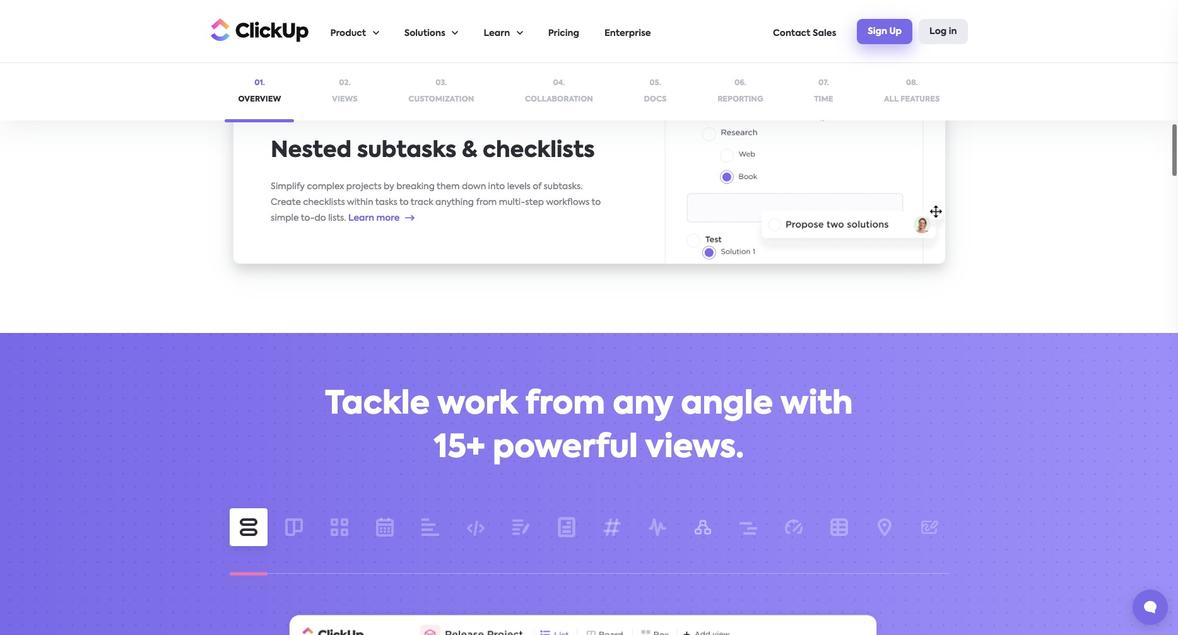 Task type: locate. For each thing, give the bounding box(es) containing it.
customization
[[409, 96, 474, 103]]

time
[[815, 96, 834, 103]]

list
[[330, 1, 773, 62]]

15+ powerful views.
[[434, 433, 744, 465]]

create
[[271, 198, 301, 207]]

anything
[[435, 198, 474, 207]]

learn inside "dropdown button"
[[484, 29, 510, 38]]

more
[[376, 214, 400, 223]]

06.
[[735, 79, 747, 87]]

overview
[[238, 96, 281, 103]]

1 horizontal spatial checklists
[[483, 140, 595, 162]]

contact sales
[[773, 29, 837, 38]]

enterprise link
[[605, 1, 651, 62]]

from down into
[[476, 198, 497, 207]]

enterprise
[[605, 29, 651, 38]]

them
[[437, 183, 460, 192]]

0 vertical spatial learn
[[484, 29, 510, 38]]

nested
[[271, 140, 351, 162]]

1 vertical spatial learn
[[348, 214, 374, 223]]

1 horizontal spatial learn
[[484, 29, 510, 38]]

tasks
[[375, 198, 397, 207]]

subtasks.
[[544, 183, 583, 192]]

to
[[399, 198, 409, 207], [591, 198, 601, 207]]

down
[[462, 183, 486, 192]]

to right tasks
[[399, 198, 409, 207]]

lists.
[[328, 214, 346, 223]]

checklists
[[483, 140, 595, 162], [303, 198, 345, 207]]

learn
[[484, 29, 510, 38], [348, 214, 374, 223]]

simplify complex projects by breaking them down into levels of subtasks. create checklists within tasks to track anything from multi-step workflows to simple to-do lists.
[[271, 183, 601, 223]]

contact sales link
[[773, 1, 837, 62]]

into
[[488, 183, 505, 192]]

list containing product
[[330, 1, 773, 62]]

0 horizontal spatial checklists
[[303, 198, 345, 207]]

views.
[[645, 433, 744, 465]]

0 vertical spatial from
[[476, 198, 497, 207]]

learn for learn
[[484, 29, 510, 38]]

checklists inside simplify complex projects by breaking them down into levels of subtasks. create checklists within tasks to track anything from multi-step workflows to simple to-do lists.
[[303, 198, 345, 207]]

log
[[930, 27, 947, 36]]

product
[[330, 29, 366, 38]]

0 horizontal spatial from
[[476, 198, 497, 207]]

collaboration
[[525, 96, 593, 103]]

in
[[949, 27, 957, 36]]

all features
[[885, 96, 940, 103]]

to right workflows
[[591, 198, 601, 207]]

05.
[[650, 79, 661, 87]]

docs
[[644, 96, 667, 103]]

checklists down simplify complex projects
[[303, 198, 345, 207]]

0 vertical spatial checklists
[[483, 140, 595, 162]]

learn more
[[348, 214, 400, 223]]

list view image
[[280, 606, 886, 636]]

log in link
[[919, 19, 968, 44]]

0 horizontal spatial to
[[399, 198, 409, 207]]

checklists up of
[[483, 140, 595, 162]]

0 horizontal spatial learn
[[348, 214, 374, 223]]

1 horizontal spatial from
[[525, 390, 605, 421]]

sign
[[868, 27, 888, 36]]

simple
[[271, 214, 299, 223]]

reporting
[[718, 96, 764, 103]]

step
[[525, 198, 544, 207]]

space, folder, list image
[[267, 0, 542, 21]]

tackle
[[325, 390, 430, 421]]

1 horizontal spatial to
[[591, 198, 601, 207]]

any
[[613, 390, 673, 421]]

log in
[[930, 27, 957, 36]]

workflows
[[546, 198, 589, 207]]

powerful
[[493, 433, 638, 465]]

1 vertical spatial checklists
[[303, 198, 345, 207]]

from
[[476, 198, 497, 207], [525, 390, 605, 421]]

learn button
[[484, 1, 523, 62]]

to-
[[301, 214, 314, 223]]

from up powerful
[[525, 390, 605, 421]]

features
[[901, 96, 940, 103]]



Task type: vqa. For each thing, say whether or not it's contained in the screenshot.


Task type: describe. For each thing, give the bounding box(es) containing it.
main navigation element
[[330, 1, 968, 62]]

solutions button
[[404, 1, 459, 62]]

2 to from the left
[[591, 198, 601, 207]]

subtasks
[[357, 140, 456, 162]]

breaking
[[396, 183, 435, 192]]

of
[[533, 183, 541, 192]]

1 vertical spatial from
[[525, 390, 605, 421]]

07.
[[819, 79, 829, 87]]

learn for learn more
[[348, 214, 374, 223]]

nested subtasks & checklists image
[[664, 53, 946, 264]]

levels
[[507, 183, 531, 192]]

pricing link
[[548, 1, 579, 62]]

learn more link
[[348, 214, 415, 223]]

track
[[411, 198, 433, 207]]

nested subtasks & checklists
[[271, 140, 595, 162]]

02.
[[339, 79, 351, 87]]

tackle work from any angle with
[[325, 390, 853, 421]]

views
[[332, 96, 358, 103]]

product button
[[330, 1, 379, 62]]

with
[[781, 390, 853, 421]]

from inside simplify complex projects by breaking them down into levels of subtasks. create checklists within tasks to track anything from multi-step workflows to simple to-do lists.
[[476, 198, 497, 207]]

within
[[347, 198, 373, 207]]

up
[[890, 27, 902, 36]]

pricing
[[548, 29, 579, 38]]

multi-
[[499, 198, 525, 207]]

sales
[[813, 29, 837, 38]]

08.
[[906, 79, 918, 87]]

sign up
[[868, 27, 902, 36]]

customizable tasks image
[[637, 0, 911, 27]]

work
[[438, 390, 518, 421]]

all
[[885, 96, 899, 103]]

sign up button
[[858, 19, 913, 44]]

01.
[[255, 79, 265, 87]]

04.
[[553, 79, 565, 87]]

solutions
[[404, 29, 446, 38]]

03.
[[436, 79, 447, 87]]

angle
[[681, 390, 773, 421]]

contact
[[773, 29, 811, 38]]

do
[[314, 214, 326, 223]]

1 to from the left
[[399, 198, 409, 207]]

by
[[384, 183, 394, 192]]

15+
[[434, 433, 485, 465]]

simplify complex projects
[[271, 183, 381, 192]]

&
[[462, 140, 477, 162]]



